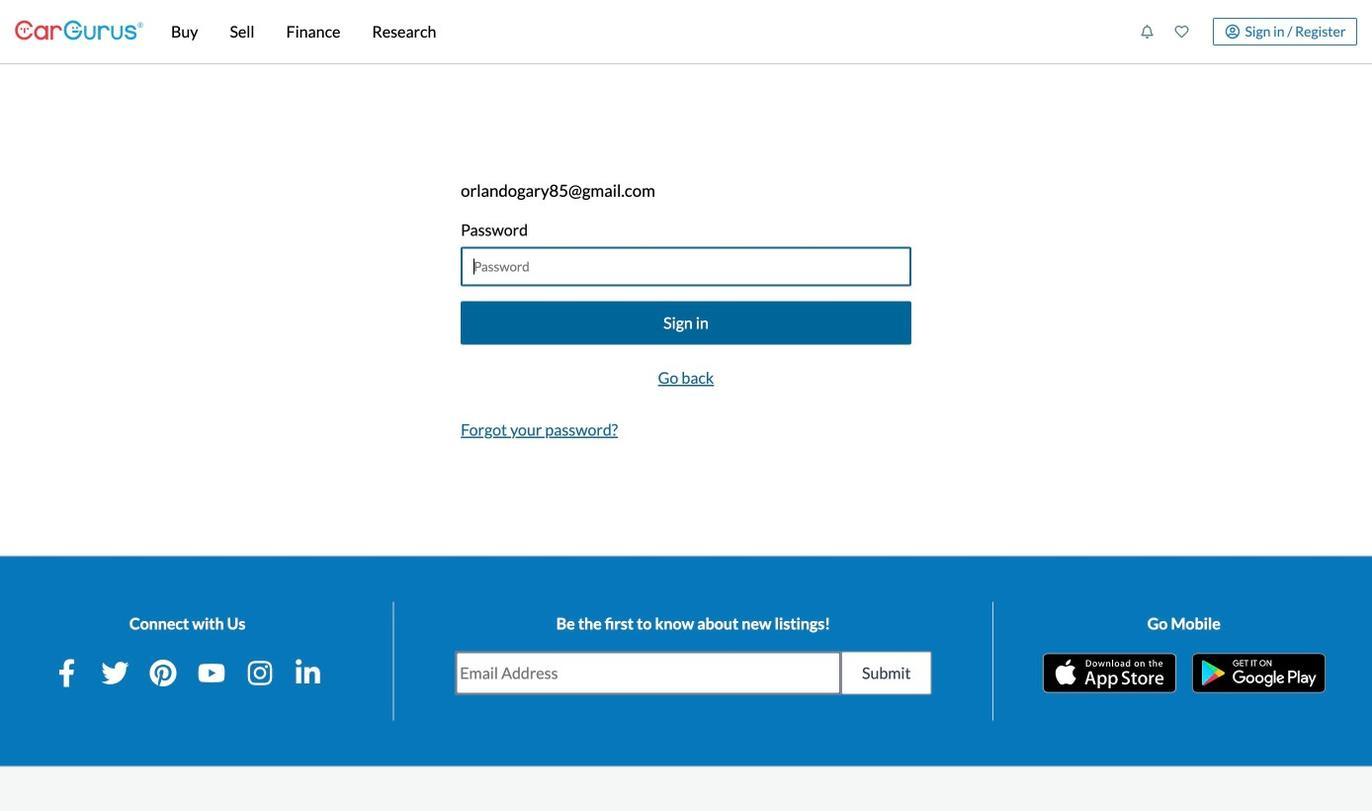 Task type: vqa. For each thing, say whether or not it's contained in the screenshot.
Facebook ICON
yes



Task type: describe. For each thing, give the bounding box(es) containing it.
twitter image
[[101, 659, 129, 687]]

open notifications image
[[1141, 25, 1155, 39]]

download on the app store image
[[1043, 653, 1177, 693]]

pinterest image
[[150, 659, 177, 687]]

instagram image
[[246, 659, 274, 687]]



Task type: locate. For each thing, give the bounding box(es) containing it.
facebook image
[[53, 659, 81, 687]]

menu item
[[1200, 18, 1358, 46]]

Password password field
[[461, 247, 912, 286]]

saved cars image
[[1176, 25, 1189, 39]]

linkedin image
[[294, 659, 322, 687]]

menu
[[1131, 7, 1358, 56]]

menu bar
[[143, 0, 1131, 63]]

user icon image
[[1226, 24, 1241, 39]]

youtube image
[[198, 659, 226, 687]]

get it on google play image
[[1193, 653, 1326, 693]]

Email Address email field
[[456, 652, 841, 694]]



